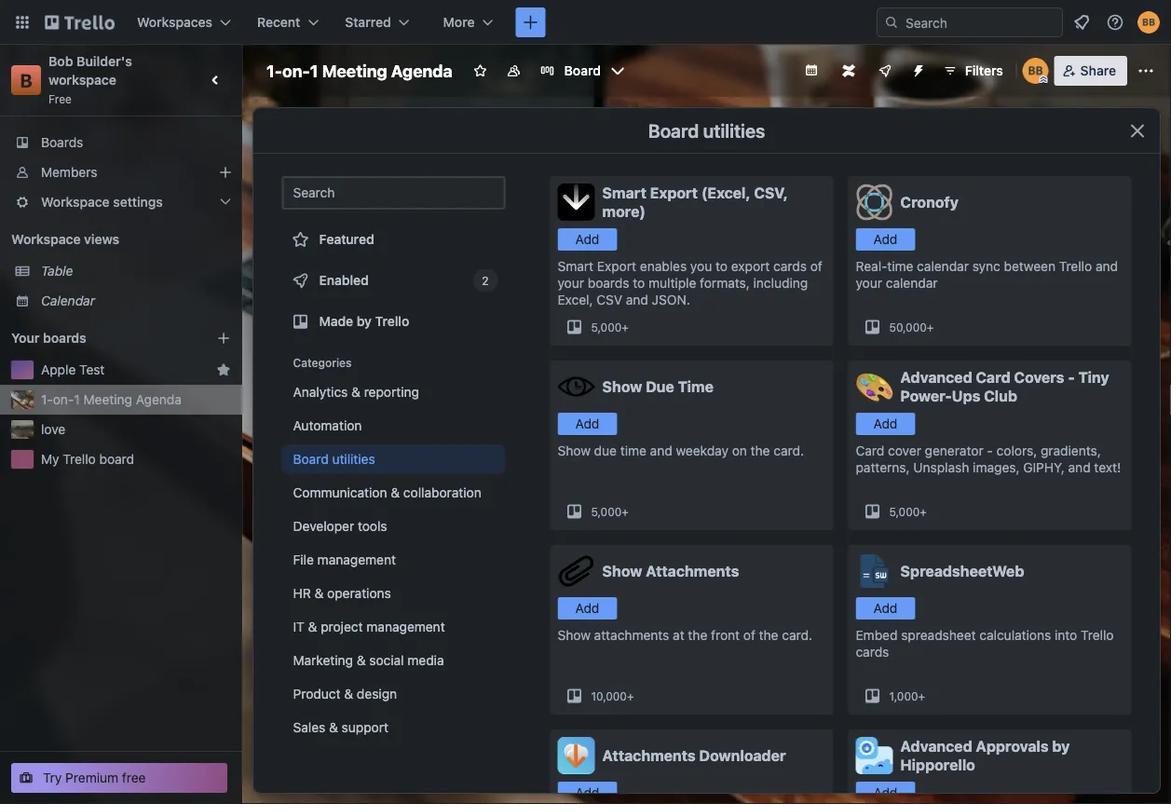 Task type: vqa. For each thing, say whether or not it's contained in the screenshot.
'OBJ,'
no



Task type: locate. For each thing, give the bounding box(es) containing it.
50,000 +
[[889, 321, 934, 334]]

1 horizontal spatial card
[[976, 369, 1011, 386]]

1 vertical spatial utilities
[[332, 451, 375, 467]]

& for project
[[308, 619, 317, 635]]

+ down spreadsheet
[[918, 690, 925, 703]]

1 vertical spatial 1
[[74, 392, 80, 407]]

smart up excel,
[[558, 259, 594, 274]]

and left weekday
[[650, 443, 673, 458]]

management up operations
[[317, 552, 396, 567]]

advanced inside advanced card covers - tiny power-ups club
[[901, 369, 973, 386]]

management down hr & operations link
[[367, 619, 445, 635]]

add button up cover at the bottom right
[[856, 413, 916, 435]]

design
[[357, 686, 397, 702]]

5,000 down csv
[[591, 321, 622, 334]]

0 vertical spatial card.
[[774, 443, 804, 458]]

1 down apple test on the top left
[[74, 392, 80, 407]]

0 vertical spatial on-
[[282, 61, 310, 81]]

0 vertical spatial board utilities
[[648, 119, 765, 141]]

+ for cronofy
[[927, 321, 934, 334]]

1 horizontal spatial boards
[[588, 275, 629, 291]]

excel,
[[558, 292, 593, 308]]

& right sales
[[329, 720, 338, 735]]

sales & support
[[293, 720, 389, 735]]

attachments
[[646, 562, 739, 580], [602, 747, 696, 765]]

hr
[[293, 586, 311, 601]]

add button up real-
[[856, 228, 916, 251]]

workspaces
[[137, 14, 213, 30]]

1 vertical spatial card.
[[782, 628, 813, 643]]

0 notifications image
[[1071, 11, 1093, 34]]

add button
[[558, 228, 617, 251], [856, 228, 916, 251], [558, 413, 617, 435], [856, 413, 916, 435], [558, 597, 617, 620], [856, 597, 916, 620]]

0 vertical spatial time
[[887, 259, 914, 274]]

add for show due time
[[576, 416, 600, 431]]

show menu image
[[1137, 62, 1155, 80]]

1 vertical spatial advanced
[[901, 738, 973, 755]]

export up csv
[[597, 259, 637, 274]]

smart up more)
[[602, 184, 647, 202]]

+ for spreadsheetweb
[[918, 690, 925, 703]]

- inside card cover generator - colors, gradients, patterns, unsplash images, giphy, and text!
[[987, 443, 993, 458]]

on- inside text field
[[282, 61, 310, 81]]

- inside advanced card covers - tiny power-ups club
[[1068, 369, 1075, 386]]

agenda left the star or unstar board image
[[391, 61, 453, 81]]

members link
[[0, 157, 242, 187]]

0 vertical spatial by
[[357, 314, 372, 329]]

the
[[751, 443, 770, 458], [688, 628, 708, 643], [759, 628, 779, 643]]

your boards
[[11, 330, 86, 346]]

show for show due time and weekday on the card.
[[558, 443, 591, 458]]

by
[[357, 314, 372, 329], [1052, 738, 1070, 755]]

& for support
[[329, 720, 338, 735]]

1 horizontal spatial smart
[[602, 184, 647, 202]]

create board or workspace image
[[521, 13, 540, 32]]

1 inside text field
[[310, 61, 318, 81]]

by right made
[[357, 314, 372, 329]]

2 your from the left
[[856, 275, 882, 291]]

- left tiny
[[1068, 369, 1075, 386]]

0 horizontal spatial meeting
[[83, 392, 132, 407]]

my trello board link
[[41, 450, 231, 469]]

1 vertical spatial by
[[1052, 738, 1070, 755]]

on- down 'recent' dropdown button
[[282, 61, 310, 81]]

1 vertical spatial time
[[620, 443, 647, 458]]

1 vertical spatial of
[[743, 628, 756, 643]]

5,000 + down csv
[[591, 321, 629, 334]]

1 vertical spatial -
[[987, 443, 993, 458]]

1 horizontal spatial 1-on-1 meeting agenda
[[267, 61, 453, 81]]

attachments down 10,000 +
[[602, 747, 696, 765]]

1 vertical spatial export
[[597, 259, 637, 274]]

advanced up hipporello
[[901, 738, 973, 755]]

0 horizontal spatial board
[[293, 451, 329, 467]]

1 horizontal spatial 1-
[[267, 61, 282, 81]]

add button for smart export (excel, csv, more)
[[558, 228, 617, 251]]

agenda up love link
[[136, 392, 182, 407]]

1 vertical spatial workspace
[[11, 232, 81, 247]]

1- up love
[[41, 392, 53, 407]]

1 vertical spatial meeting
[[83, 392, 132, 407]]

1
[[310, 61, 318, 81], [74, 392, 80, 407]]

add button up due
[[558, 413, 617, 435]]

+ up the show attachments
[[622, 505, 629, 518]]

to
[[716, 259, 728, 274], [633, 275, 645, 291]]

views
[[84, 232, 119, 247]]

& inside 'link'
[[351, 384, 361, 400]]

2
[[482, 274, 489, 287]]

card up patterns,
[[856, 443, 885, 458]]

1 horizontal spatial -
[[1068, 369, 1075, 386]]

5,000 for advanced card covers - tiny power-ups club
[[889, 505, 920, 518]]

Board name text field
[[257, 56, 462, 86]]

0 vertical spatial card
[[976, 369, 1011, 386]]

your inside smart export enables you to export cards of your boards to multiple formats, including excel, csv and json.
[[558, 275, 584, 291]]

0 horizontal spatial boards
[[43, 330, 86, 346]]

1 horizontal spatial time
[[887, 259, 914, 274]]

power ups image
[[878, 63, 892, 78]]

& for design
[[344, 686, 353, 702]]

1 horizontal spatial 1
[[310, 61, 318, 81]]

add up embed
[[874, 601, 898, 616]]

calendar
[[41, 293, 95, 308]]

0 vertical spatial 1-
[[267, 61, 282, 81]]

boards up csv
[[588, 275, 629, 291]]

add up due
[[576, 416, 600, 431]]

and down gradients,
[[1068, 460, 1091, 475]]

1- inside text field
[[267, 61, 282, 81]]

workspaces button
[[126, 7, 242, 37]]

show for show attachments
[[602, 562, 642, 580]]

calendar link
[[41, 292, 231, 310]]

of inside smart export enables you to export cards of your boards to multiple formats, including excel, csv and json.
[[810, 259, 823, 274]]

embed
[[856, 628, 898, 643]]

0 horizontal spatial to
[[633, 275, 645, 291]]

- for colors,
[[987, 443, 993, 458]]

add for cronofy
[[874, 232, 898, 247]]

1 horizontal spatial of
[[810, 259, 823, 274]]

1 vertical spatial attachments
[[602, 747, 696, 765]]

cards down embed
[[856, 644, 889, 660]]

1 horizontal spatial board utilities
[[648, 119, 765, 141]]

1 horizontal spatial export
[[650, 184, 698, 202]]

1 horizontal spatial cards
[[856, 644, 889, 660]]

1 horizontal spatial agenda
[[391, 61, 453, 81]]

+
[[622, 321, 629, 334], [927, 321, 934, 334], [622, 505, 629, 518], [920, 505, 927, 518], [627, 690, 634, 703], [918, 690, 925, 703]]

add up real-
[[874, 232, 898, 247]]

card. right on
[[774, 443, 804, 458]]

boards inside smart export enables you to export cards of your boards to multiple formats, including excel, csv and json.
[[588, 275, 629, 291]]

product & design link
[[282, 679, 506, 709]]

- up images, on the right of the page
[[987, 443, 993, 458]]

0 vertical spatial advanced
[[901, 369, 973, 386]]

1 vertical spatial cards
[[856, 644, 889, 660]]

marketing & social media
[[293, 653, 444, 668]]

embed spreadsheet calculations into trello cards
[[856, 628, 1114, 660]]

utilities up "(excel,"
[[703, 119, 765, 141]]

boards up apple
[[43, 330, 86, 346]]

time
[[887, 259, 914, 274], [620, 443, 647, 458]]

1 vertical spatial board utilities
[[293, 451, 375, 467]]

attachments up show attachments at the front of the card.
[[646, 562, 739, 580]]

0 vertical spatial export
[[650, 184, 698, 202]]

1-on-1 meeting agenda down the apple test link
[[41, 392, 182, 407]]

1-on-1 meeting agenda down starred
[[267, 61, 453, 81]]

1 vertical spatial card
[[856, 443, 885, 458]]

& right hr
[[315, 586, 324, 601]]

the right "front"
[[759, 628, 779, 643]]

time right due
[[620, 443, 647, 458]]

Search text field
[[282, 176, 506, 210]]

operations
[[327, 586, 391, 601]]

json.
[[652, 292, 690, 308]]

0 vertical spatial board
[[564, 63, 601, 78]]

to down enables
[[633, 275, 645, 291]]

advanced up power-
[[901, 369, 973, 386]]

on- down apple
[[53, 392, 74, 407]]

1 vertical spatial 1-on-1 meeting agenda
[[41, 392, 182, 407]]

board up smart export (excel, csv, more)
[[648, 119, 699, 141]]

calendar left sync
[[917, 259, 969, 274]]

& for reporting
[[351, 384, 361, 400]]

show for show attachments at the front of the card.
[[558, 628, 591, 643]]

starred button
[[334, 7, 421, 37]]

workspace
[[48, 72, 116, 88]]

+ for show due time
[[622, 505, 629, 518]]

0 vertical spatial 1
[[310, 61, 318, 81]]

workspace settings
[[41, 194, 163, 210]]

export inside smart export (excel, csv, more)
[[650, 184, 698, 202]]

communication & collaboration link
[[282, 478, 506, 508]]

your inside the real-time calendar sync between trello and your calendar
[[856, 275, 882, 291]]

of right "front"
[[743, 628, 756, 643]]

weekday
[[676, 443, 729, 458]]

0 vertical spatial attachments
[[646, 562, 739, 580]]

2 horizontal spatial board
[[648, 119, 699, 141]]

spreadsheetweb
[[901, 562, 1024, 580]]

1- down recent at the left of the page
[[267, 61, 282, 81]]

0 horizontal spatial by
[[357, 314, 372, 329]]

0 horizontal spatial time
[[620, 443, 647, 458]]

multiple
[[649, 275, 696, 291]]

advanced approvals by hipporello
[[901, 738, 1070, 774]]

made
[[319, 314, 353, 329]]

export left "(excel,"
[[650, 184, 698, 202]]

1 vertical spatial management
[[367, 619, 445, 635]]

card inside advanced card covers - tiny power-ups club
[[976, 369, 1011, 386]]

cover
[[888, 443, 921, 458]]

0 horizontal spatial smart
[[558, 259, 594, 274]]

real-time calendar sync between trello and your calendar
[[856, 259, 1118, 291]]

1 horizontal spatial board
[[564, 63, 601, 78]]

0 horizontal spatial agenda
[[136, 392, 182, 407]]

1 advanced from the top
[[901, 369, 973, 386]]

add button up embed
[[856, 597, 916, 620]]

0 vertical spatial to
[[716, 259, 728, 274]]

calendar power-up image
[[804, 62, 819, 77]]

b link
[[11, 65, 41, 95]]

your
[[558, 275, 584, 291], [856, 275, 882, 291]]

card up club
[[976, 369, 1011, 386]]

1 horizontal spatial on-
[[282, 61, 310, 81]]

0 horizontal spatial of
[[743, 628, 756, 643]]

1 down 'recent' dropdown button
[[310, 61, 318, 81]]

0 vertical spatial of
[[810, 259, 823, 274]]

0 horizontal spatial your
[[558, 275, 584, 291]]

the for show attachments
[[759, 628, 779, 643]]

sales & support link
[[282, 713, 506, 743]]

card. right "front"
[[782, 628, 813, 643]]

& left design
[[344, 686, 353, 702]]

trello right between
[[1059, 259, 1092, 274]]

1 your from the left
[[558, 275, 584, 291]]

smart inside smart export enables you to export cards of your boards to multiple formats, including excel, csv and json.
[[558, 259, 594, 274]]

add up attachments
[[576, 601, 600, 616]]

1 horizontal spatial to
[[716, 259, 728, 274]]

add button up attachments
[[558, 597, 617, 620]]

export inside smart export enables you to export cards of your boards to multiple formats, including excel, csv and json.
[[597, 259, 637, 274]]

meeting down starred
[[322, 61, 387, 81]]

+ down attachments
[[627, 690, 634, 703]]

workspace down the members
[[41, 194, 110, 210]]

board down automation
[[293, 451, 329, 467]]

0 vertical spatial -
[[1068, 369, 1075, 386]]

10,000
[[591, 690, 627, 703]]

your down real-
[[856, 275, 882, 291]]

1 vertical spatial board
[[648, 119, 699, 141]]

0 horizontal spatial card
[[856, 443, 885, 458]]

and right between
[[1096, 259, 1118, 274]]

workspace up table
[[11, 232, 81, 247]]

board utilities up "(excel,"
[[648, 119, 765, 141]]

smart inside smart export (excel, csv, more)
[[602, 184, 647, 202]]

meeting
[[322, 61, 387, 81], [83, 392, 132, 407]]

communication & collaboration
[[293, 485, 482, 500]]

1 horizontal spatial meeting
[[322, 61, 387, 81]]

0 vertical spatial meeting
[[322, 61, 387, 81]]

advanced inside advanced approvals by hipporello
[[901, 738, 973, 755]]

& for collaboration
[[391, 485, 400, 500]]

add up cover at the bottom right
[[874, 416, 898, 431]]

0 horizontal spatial on-
[[53, 392, 74, 407]]

add up excel,
[[576, 232, 600, 247]]

0 vertical spatial 1-on-1 meeting agenda
[[267, 61, 453, 81]]

formats,
[[700, 275, 750, 291]]

5,000 + down due
[[591, 505, 629, 518]]

board down primary element
[[564, 63, 601, 78]]

trello inside embed spreadsheet calculations into trello cards
[[1081, 628, 1114, 643]]

1-on-1 meeting agenda link
[[41, 390, 231, 409]]

workspace inside dropdown button
[[41, 194, 110, 210]]

advanced
[[901, 369, 973, 386], [901, 738, 973, 755]]

attachments downloader
[[602, 747, 786, 765]]

your up excel,
[[558, 275, 584, 291]]

and inside the real-time calendar sync between trello and your calendar
[[1096, 259, 1118, 274]]

b
[[20, 69, 32, 91]]

file management
[[293, 552, 396, 567]]

+ down csv
[[622, 321, 629, 334]]

0 vertical spatial workspace
[[41, 194, 110, 210]]

1 vertical spatial calendar
[[886, 275, 938, 291]]

add button down more)
[[558, 228, 617, 251]]

boards
[[588, 275, 629, 291], [43, 330, 86, 346]]

+ down unsplash
[[920, 505, 927, 518]]

0 vertical spatial calendar
[[917, 259, 969, 274]]

Search field
[[899, 8, 1062, 36]]

add
[[576, 232, 600, 247], [874, 232, 898, 247], [576, 416, 600, 431], [874, 416, 898, 431], [576, 601, 600, 616], [874, 601, 898, 616]]

add for show attachments
[[576, 601, 600, 616]]

table link
[[41, 262, 231, 280]]

time up 50,000
[[887, 259, 914, 274]]

add button for advanced card covers - tiny power-ups club
[[856, 413, 916, 435]]

meeting down test
[[83, 392, 132, 407]]

agenda inside text field
[[391, 61, 453, 81]]

& right it
[[308, 619, 317, 635]]

of left real-
[[810, 259, 823, 274]]

cards inside embed spreadsheet calculations into trello cards
[[856, 644, 889, 660]]

1 vertical spatial to
[[633, 275, 645, 291]]

1-on-1 meeting agenda
[[267, 61, 453, 81], [41, 392, 182, 407]]

1 vertical spatial agenda
[[136, 392, 182, 407]]

2 vertical spatial board
[[293, 451, 329, 467]]

workspace settings button
[[0, 187, 242, 217]]

utilities up communication
[[332, 451, 375, 467]]

0 vertical spatial agenda
[[391, 61, 453, 81]]

0 horizontal spatial -
[[987, 443, 993, 458]]

calendar down real-
[[886, 275, 938, 291]]

1 horizontal spatial by
[[1052, 738, 1070, 755]]

- for tiny
[[1068, 369, 1075, 386]]

bob builder's workspace free
[[48, 54, 136, 105]]

0 horizontal spatial cards
[[774, 259, 807, 274]]

love link
[[41, 420, 231, 439]]

0 vertical spatial boards
[[588, 275, 629, 291]]

5,000 down due
[[591, 505, 622, 518]]

5,000 down patterns,
[[889, 505, 920, 518]]

board utilities up communication
[[293, 451, 375, 467]]

generator
[[925, 443, 984, 458]]

communication
[[293, 485, 387, 500]]

trello right my
[[63, 451, 96, 467]]

0 horizontal spatial export
[[597, 259, 637, 274]]

5,000 for show due time
[[591, 505, 622, 518]]

colors,
[[997, 443, 1037, 458]]

0 vertical spatial smart
[[602, 184, 647, 202]]

0 vertical spatial cards
[[774, 259, 807, 274]]

1 vertical spatial boards
[[43, 330, 86, 346]]

trello right 'into'
[[1081, 628, 1114, 643]]

to up formats,
[[716, 259, 728, 274]]

2 advanced from the top
[[901, 738, 973, 755]]

this member is an admin of this board. image
[[1040, 75, 1048, 84]]

cards inside smart export enables you to export cards of your boards to multiple formats, including excel, csv and json.
[[774, 259, 807, 274]]

0 vertical spatial utilities
[[703, 119, 765, 141]]

cards up including
[[774, 259, 807, 274]]

gradients,
[[1041, 443, 1101, 458]]

at
[[673, 628, 685, 643]]

and right csv
[[626, 292, 648, 308]]

workspace views
[[11, 232, 119, 247]]

the right on
[[751, 443, 770, 458]]

more
[[443, 14, 475, 30]]

club
[[984, 387, 1018, 405]]

advanced for advanced card covers - tiny power-ups club
[[901, 369, 973, 386]]

1 vertical spatial 1-
[[41, 392, 53, 407]]

builder's
[[77, 54, 132, 69]]

social
[[369, 653, 404, 668]]

5,000
[[591, 321, 622, 334], [591, 505, 622, 518], [889, 505, 920, 518]]

& left the social
[[357, 653, 366, 668]]

& down board utilities link
[[391, 485, 400, 500]]

by right approvals
[[1052, 738, 1070, 755]]

1 vertical spatial smart
[[558, 259, 594, 274]]

add for advanced card covers - tiny power-ups club
[[874, 416, 898, 431]]

workspace visible image
[[507, 63, 522, 78]]

show attachments at the front of the card.
[[558, 628, 813, 643]]

cronofy
[[901, 193, 959, 211]]

boards link
[[0, 128, 242, 157]]

add for spreadsheetweb
[[874, 601, 898, 616]]

& right analytics on the left
[[351, 384, 361, 400]]

search image
[[884, 15, 899, 30]]

agenda
[[391, 61, 453, 81], [136, 392, 182, 407]]

5,000 + down patterns,
[[889, 505, 927, 518]]

automation
[[293, 418, 362, 433]]

+ up power-
[[927, 321, 934, 334]]

more button
[[432, 7, 505, 37]]

1 horizontal spatial your
[[856, 275, 882, 291]]

time
[[678, 378, 714, 396]]

switch to… image
[[13, 13, 32, 32]]



Task type: describe. For each thing, give the bounding box(es) containing it.
trello right made
[[375, 314, 409, 329]]

it & project management
[[293, 619, 445, 635]]

boards
[[41, 135, 83, 150]]

spreadsheet
[[901, 628, 976, 643]]

product
[[293, 686, 341, 702]]

sync
[[973, 259, 1001, 274]]

text!
[[1094, 460, 1121, 475]]

the right "at"
[[688, 628, 708, 643]]

add button for cronofy
[[856, 228, 916, 251]]

marketing & social media link
[[282, 646, 506, 676]]

giphy,
[[1023, 460, 1065, 475]]

confluence icon image
[[842, 64, 855, 77]]

0 vertical spatial management
[[317, 552, 396, 567]]

0 horizontal spatial 1
[[74, 392, 80, 407]]

smart for smart export (excel, csv, more)
[[602, 184, 647, 202]]

open information menu image
[[1106, 13, 1125, 32]]

smart export enables you to export cards of your boards to multiple formats, including excel, csv and json.
[[558, 259, 823, 308]]

and inside card cover generator - colors, gradients, patterns, unsplash images, giphy, and text!
[[1068, 460, 1091, 475]]

export for enables
[[597, 259, 637, 274]]

covers
[[1014, 369, 1065, 386]]

due
[[646, 378, 674, 396]]

show due time and weekday on the card.
[[558, 443, 804, 458]]

& for social
[[357, 653, 366, 668]]

0 horizontal spatial 1-
[[41, 392, 53, 407]]

settings
[[113, 194, 163, 210]]

your
[[11, 330, 40, 346]]

try premium free
[[43, 770, 146, 786]]

by inside advanced approvals by hipporello
[[1052, 738, 1070, 755]]

meeting inside text field
[[322, 61, 387, 81]]

more)
[[602, 203, 646, 220]]

made by trello
[[319, 314, 409, 329]]

file
[[293, 552, 314, 567]]

media
[[408, 653, 444, 668]]

card inside card cover generator - colors, gradients, patterns, unsplash images, giphy, and text!
[[856, 443, 885, 458]]

starred
[[345, 14, 391, 30]]

categories
[[293, 356, 352, 369]]

on
[[732, 443, 747, 458]]

analytics & reporting link
[[282, 377, 506, 407]]

5,000 + for advanced card covers - tiny power-ups club
[[889, 505, 927, 518]]

made by trello link
[[282, 303, 506, 340]]

enables
[[640, 259, 687, 274]]

patterns,
[[856, 460, 910, 475]]

between
[[1004, 259, 1056, 274]]

my trello board
[[41, 451, 134, 467]]

+ for show attachments
[[627, 690, 634, 703]]

time inside the real-time calendar sync between trello and your calendar
[[887, 259, 914, 274]]

smart for smart export enables you to export cards of your boards to multiple formats, including excel, csv and json.
[[558, 259, 594, 274]]

workspace for workspace settings
[[41, 194, 110, 210]]

share
[[1081, 63, 1116, 78]]

(excel,
[[702, 184, 751, 202]]

bob builder (bobbuilder40) image
[[1023, 58, 1049, 84]]

you
[[690, 259, 712, 274]]

1 horizontal spatial utilities
[[703, 119, 765, 141]]

advanced card covers - tiny power-ups club
[[901, 369, 1109, 405]]

5,000 + for show due time
[[591, 505, 629, 518]]

sales
[[293, 720, 325, 735]]

card. for show due time
[[774, 443, 804, 458]]

automation link
[[282, 411, 506, 441]]

tools
[[358, 519, 387, 534]]

my
[[41, 451, 59, 467]]

downloader
[[699, 747, 786, 765]]

board
[[99, 451, 134, 467]]

+ for smart export (excel, csv, more)
[[622, 321, 629, 334]]

apple test
[[41, 362, 105, 377]]

the for show due time
[[751, 443, 770, 458]]

add button for show due time
[[558, 413, 617, 435]]

starred icon image
[[216, 362, 231, 377]]

card. for show attachments
[[782, 628, 813, 643]]

back to home image
[[45, 7, 115, 37]]

file management link
[[282, 545, 506, 575]]

filters
[[965, 63, 1003, 78]]

0 horizontal spatial 1-on-1 meeting agenda
[[41, 392, 182, 407]]

it & project management link
[[282, 612, 506, 642]]

add for smart export (excel, csv, more)
[[576, 232, 600, 247]]

your boards with 4 items element
[[11, 327, 188, 349]]

front
[[711, 628, 740, 643]]

5,000 for smart export (excel, csv, more)
[[591, 321, 622, 334]]

board button
[[533, 56, 633, 86]]

+ for advanced card covers - tiny power-ups club
[[920, 505, 927, 518]]

add button for spreadsheetweb
[[856, 597, 916, 620]]

trello inside the real-time calendar sync between trello and your calendar
[[1059, 259, 1092, 274]]

analytics
[[293, 384, 348, 400]]

0 horizontal spatial board utilities
[[293, 451, 375, 467]]

love
[[41, 422, 65, 437]]

marketing
[[293, 653, 353, 668]]

board inside button
[[564, 63, 601, 78]]

test
[[79, 362, 105, 377]]

hr & operations link
[[282, 579, 506, 608]]

members
[[41, 164, 97, 180]]

images,
[[973, 460, 1020, 475]]

add button for show attachments
[[558, 597, 617, 620]]

support
[[342, 720, 389, 735]]

hr & operations
[[293, 586, 391, 601]]

automation image
[[904, 56, 930, 82]]

and inside smart export enables you to export cards of your boards to multiple formats, including excel, csv and json.
[[626, 292, 648, 308]]

developer tools
[[293, 519, 387, 534]]

50,000
[[889, 321, 927, 334]]

featured
[[319, 232, 374, 247]]

featured link
[[282, 221, 506, 258]]

advanced for advanced approvals by hipporello
[[901, 738, 973, 755]]

developer tools link
[[282, 512, 506, 541]]

tiny
[[1079, 369, 1109, 386]]

project
[[321, 619, 363, 635]]

smart export (excel, csv, more)
[[602, 184, 788, 220]]

apple
[[41, 362, 76, 377]]

show for show due time
[[602, 378, 642, 396]]

1 vertical spatial on-
[[53, 392, 74, 407]]

filters button
[[937, 56, 1009, 86]]

analytics & reporting
[[293, 384, 419, 400]]

bob builder (bobbuilder40) image
[[1138, 11, 1160, 34]]

workspace for workspace views
[[11, 232, 81, 247]]

add board image
[[216, 331, 231, 346]]

including
[[753, 275, 808, 291]]

star or unstar board image
[[473, 63, 488, 78]]

try premium free button
[[11, 763, 227, 793]]

workspace navigation collapse icon image
[[203, 67, 229, 93]]

5,000 + for smart export (excel, csv, more)
[[591, 321, 629, 334]]

ups
[[952, 387, 981, 405]]

1-on-1 meeting agenda inside text field
[[267, 61, 453, 81]]

& for operations
[[315, 586, 324, 601]]

recent button
[[246, 7, 330, 37]]

board utilities link
[[282, 444, 506, 474]]

csv
[[597, 292, 623, 308]]

primary element
[[0, 0, 1171, 45]]

calculations
[[980, 628, 1051, 643]]

0 horizontal spatial utilities
[[332, 451, 375, 467]]

export for (excel,
[[650, 184, 698, 202]]

show due time
[[602, 378, 714, 396]]



